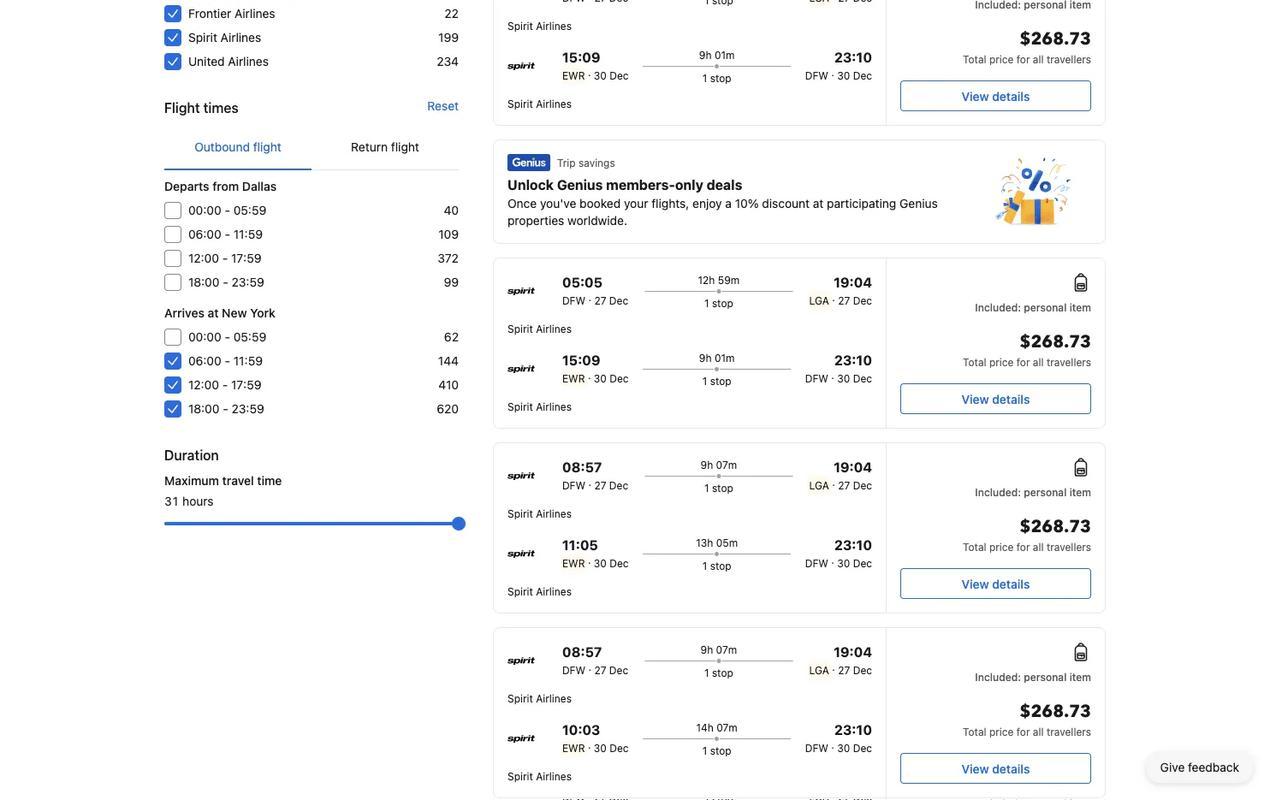 Task type: vqa. For each thing, say whether or not it's contained in the screenshot.
The To within the the unlock genius members-only deals sign in to get 10% off or more on stays, plus other travel rewards.
no



Task type: locate. For each thing, give the bounding box(es) containing it.
2 00:00 - 05:59 from the top
[[188, 330, 267, 344]]

9h 07m for 11:05
[[701, 459, 737, 471]]

12:00 up "duration"
[[188, 378, 219, 392]]

08:57 dfw . 27 dec up 11:05
[[562, 459, 629, 491]]

$268.73 for first view details "button" from the bottom of the page
[[1020, 700, 1092, 724]]

$268.73 total price for all travellers for second view details "button" from the bottom
[[963, 515, 1092, 553]]

1 vertical spatial item
[[1070, 486, 1092, 498]]

3 personal from the top
[[1024, 671, 1067, 683]]

0 horizontal spatial at
[[208, 306, 219, 320]]

-
[[225, 203, 230, 217], [225, 227, 230, 241], [222, 251, 228, 265], [223, 275, 228, 289], [225, 330, 230, 344], [225, 354, 230, 368], [222, 378, 228, 392], [223, 402, 228, 416]]

departs from dallas
[[164, 179, 277, 193]]

18:00 - 23:59 up "duration"
[[188, 402, 264, 416]]

0 vertical spatial 9h 01m
[[699, 49, 735, 61]]

11:59 down dallas
[[234, 227, 263, 241]]

3 lga from the top
[[810, 664, 830, 676]]

york
[[250, 306, 275, 320]]

2 12:00 from the top
[[188, 378, 219, 392]]

1 vertical spatial included: personal item
[[975, 486, 1092, 498]]

view for 1st view details "button" from the top of the page
[[962, 89, 989, 103]]

2 11:59 from the top
[[234, 354, 263, 368]]

18:00 up arrives at new york
[[188, 275, 220, 289]]

included:
[[975, 301, 1021, 313], [975, 486, 1021, 498], [975, 671, 1021, 683]]

0 vertical spatial 08:57 dfw . 27 dec
[[562, 459, 629, 491]]

1 18:00 from the top
[[188, 275, 220, 289]]

2 travellers from the top
[[1047, 356, 1092, 368]]

your
[[624, 196, 649, 211]]

2 08:57 from the top
[[562, 644, 602, 660]]

airlines
[[235, 6, 275, 21], [536, 20, 572, 32], [221, 30, 261, 45], [228, 54, 269, 68], [536, 98, 572, 110], [536, 323, 572, 335], [536, 401, 572, 413], [536, 508, 572, 520], [536, 586, 572, 598], [536, 693, 572, 705], [536, 771, 572, 782]]

3 ewr from the top
[[562, 557, 585, 569]]

1 vertical spatial 00:00 - 05:59
[[188, 330, 267, 344]]

0 horizontal spatial genius
[[557, 177, 603, 193]]

3 for from the top
[[1017, 541, 1030, 553]]

0 vertical spatial included: personal item
[[975, 301, 1092, 313]]

17:59 for dallas
[[231, 251, 262, 265]]

maximum
[[164, 474, 219, 488]]

11:05 ewr . 30 dec
[[562, 537, 629, 569]]

at left new
[[208, 306, 219, 320]]

enjoy
[[693, 196, 722, 211]]

travellers for 1st view details "button" from the top of the page
[[1047, 53, 1092, 65]]

18:00 for departs
[[188, 275, 220, 289]]

2 details from the top
[[992, 392, 1030, 406]]

06:00 down arrives at new york
[[188, 354, 222, 368]]

dfw inside "05:05 dfw . 27 dec"
[[562, 295, 586, 306]]

1 vertical spatial 06:00 - 11:59
[[188, 354, 263, 368]]

4 $268.73 from the top
[[1020, 700, 1092, 724]]

2 total from the top
[[963, 356, 987, 368]]

flight right return
[[391, 140, 419, 154]]

1 23:10 dfw . 30 dec from the top
[[805, 49, 872, 81]]

3 included: from the top
[[975, 671, 1021, 683]]

- for 620
[[223, 402, 228, 416]]

- for 40
[[225, 203, 230, 217]]

11:59 down new
[[234, 354, 263, 368]]

2 17:59 from the top
[[231, 378, 262, 392]]

price
[[990, 53, 1014, 65], [990, 356, 1014, 368], [990, 541, 1014, 553], [990, 726, 1014, 738]]

maximum travel time 31 hours
[[164, 474, 282, 509]]

flight
[[164, 100, 200, 116]]

30 inside 10:03 ewr . 30 dec
[[594, 742, 607, 754]]

ewr inside 10:03 ewr . 30 dec
[[562, 742, 585, 754]]

view details for first view details "button" from the bottom of the page
[[962, 762, 1030, 776]]

06:00 - 11:59 down arrives at new york
[[188, 354, 263, 368]]

1 stop
[[703, 72, 732, 84], [705, 297, 734, 309], [703, 375, 732, 387], [705, 482, 734, 494], [703, 560, 732, 572], [705, 667, 734, 679], [703, 745, 732, 757]]

2 lga from the top
[[810, 479, 830, 491]]

19:04 lga . 27 dec
[[810, 274, 872, 306], [810, 459, 872, 491], [810, 644, 872, 676]]

ewr
[[562, 69, 585, 81], [562, 372, 585, 384], [562, 557, 585, 569], [562, 742, 585, 754]]

2 included: from the top
[[975, 486, 1021, 498]]

1 11:59 from the top
[[234, 227, 263, 241]]

00:00 down arrives at new york
[[188, 330, 221, 344]]

$268.73
[[1020, 27, 1092, 51], [1020, 330, 1092, 354], [1020, 515, 1092, 539], [1020, 700, 1092, 724]]

2 15:09 from the top
[[562, 352, 601, 369]]

members-
[[606, 177, 675, 193]]

4 view from the top
[[962, 762, 989, 776]]

properties
[[508, 214, 564, 228]]

2 23:10 dfw . 30 dec from the top
[[805, 352, 872, 384]]

2 vertical spatial 07m
[[717, 722, 738, 734]]

00:00 - 05:59 down new
[[188, 330, 267, 344]]

included: personal item
[[975, 301, 1092, 313], [975, 486, 1092, 498], [975, 671, 1092, 683]]

1 included: personal item from the top
[[975, 301, 1092, 313]]

flight for outbound flight
[[253, 140, 281, 154]]

personal
[[1024, 301, 1067, 313], [1024, 486, 1067, 498], [1024, 671, 1067, 683]]

0 vertical spatial 17:59
[[231, 251, 262, 265]]

1 vertical spatial 12:00 - 17:59
[[188, 378, 262, 392]]

1 vertical spatial 19:04
[[834, 459, 872, 476]]

12:00 for departs
[[188, 251, 219, 265]]

discount
[[762, 196, 810, 211]]

12:00
[[188, 251, 219, 265], [188, 378, 219, 392]]

2 19:04 lga . 27 dec from the top
[[810, 459, 872, 491]]

1 9h 01m from the top
[[699, 49, 735, 61]]

united
[[188, 54, 225, 68]]

genius down trip savings
[[557, 177, 603, 193]]

3 23:10 from the top
[[835, 537, 872, 553]]

2 price from the top
[[990, 356, 1014, 368]]

06:00 - 11:59 for at
[[188, 354, 263, 368]]

3 total from the top
[[963, 541, 987, 553]]

lga for 11:05
[[810, 479, 830, 491]]

at right discount
[[813, 196, 824, 211]]

9h 07m up 14h 07m
[[701, 644, 737, 656]]

07m for 11:05
[[716, 459, 737, 471]]

2 06:00 from the top
[[188, 354, 222, 368]]

14h
[[696, 722, 714, 734]]

booked
[[580, 196, 621, 211]]

1 view details from the top
[[962, 89, 1030, 103]]

1 23:59 from the top
[[232, 275, 264, 289]]

00:00 - 05:59
[[188, 203, 267, 217], [188, 330, 267, 344]]

genius
[[557, 177, 603, 193], [900, 196, 938, 211]]

2 view from the top
[[962, 392, 989, 406]]

0 vertical spatial 19:04 lga . 27 dec
[[810, 274, 872, 306]]

2 $268.73 from the top
[[1020, 330, 1092, 354]]

18:00 - 23:59 up arrives at new york
[[188, 275, 264, 289]]

price for 1st view details "button" from the top of the page
[[990, 53, 1014, 65]]

3 included: personal item from the top
[[975, 671, 1092, 683]]

1 horizontal spatial at
[[813, 196, 824, 211]]

2 vertical spatial 19:04 lga . 27 dec
[[810, 644, 872, 676]]

departs
[[164, 179, 209, 193]]

23:10 dfw . 30 dec for first view details "button" from the bottom of the page
[[805, 722, 872, 754]]

0 vertical spatial personal
[[1024, 301, 1067, 313]]

3 $268.73 total price for all travellers from the top
[[963, 515, 1092, 553]]

2 vertical spatial personal
[[1024, 671, 1067, 683]]

3 19:04 lga . 27 dec from the top
[[810, 644, 872, 676]]

2 23:59 from the top
[[232, 402, 264, 416]]

23:59 up new
[[232, 275, 264, 289]]

0 vertical spatial 05:59
[[233, 203, 267, 217]]

2 15:09 ewr . 30 dec from the top
[[562, 352, 629, 384]]

1 vertical spatial 15:09
[[562, 352, 601, 369]]

17:59 up new
[[231, 251, 262, 265]]

01m
[[715, 49, 735, 61], [715, 352, 735, 364]]

18:00 up "duration"
[[188, 402, 220, 416]]

07m
[[716, 459, 737, 471], [716, 644, 737, 656], [717, 722, 738, 734]]

08:57 dfw . 27 dec up 10:03
[[562, 644, 629, 676]]

0 vertical spatial 06:00
[[188, 227, 222, 241]]

2 for from the top
[[1017, 356, 1030, 368]]

at
[[813, 196, 824, 211], [208, 306, 219, 320]]

0 vertical spatial 18:00 - 23:59
[[188, 275, 264, 289]]

1 15:09 from the top
[[562, 49, 601, 65]]

$268.73 total price for all travellers
[[963, 27, 1092, 65], [963, 330, 1092, 368], [963, 515, 1092, 553], [963, 700, 1092, 738]]

234
[[437, 54, 459, 68]]

0 vertical spatial 15:09
[[562, 49, 601, 65]]

05:59
[[233, 203, 267, 217], [233, 330, 267, 344]]

2 01m from the top
[[715, 352, 735, 364]]

2 23:10 from the top
[[835, 352, 872, 369]]

dec inside "11:05 ewr . 30 dec"
[[610, 557, 629, 569]]

item for 10:03
[[1070, 671, 1092, 683]]

4 price from the top
[[990, 726, 1014, 738]]

199
[[438, 30, 459, 45]]

0 vertical spatial 08:57
[[562, 459, 602, 476]]

1 vertical spatial 17:59
[[231, 378, 262, 392]]

1 08:57 from the top
[[562, 459, 602, 476]]

ewr for first view details "button" from the bottom of the page
[[562, 742, 585, 754]]

08:57 up 10:03
[[562, 644, 602, 660]]

view details for second view details "button" from the bottom
[[962, 577, 1030, 591]]

05:59 down dallas
[[233, 203, 267, 217]]

1 vertical spatial lga
[[810, 479, 830, 491]]

spirit airlines
[[508, 20, 572, 32], [188, 30, 261, 45], [508, 98, 572, 110], [508, 323, 572, 335], [508, 401, 572, 413], [508, 508, 572, 520], [508, 586, 572, 598], [508, 693, 572, 705], [508, 771, 572, 782]]

27 inside "05:05 dfw . 27 dec"
[[594, 295, 607, 306]]

01m for 1st view details "button" from the top of the page
[[715, 49, 735, 61]]

. inside "05:05 dfw . 27 dec"
[[589, 291, 592, 303]]

4 ewr from the top
[[562, 742, 585, 754]]

0 vertical spatial 11:59
[[234, 227, 263, 241]]

1 total from the top
[[963, 53, 987, 65]]

3 travellers from the top
[[1047, 541, 1092, 553]]

3 23:10 dfw . 30 dec from the top
[[805, 537, 872, 569]]

1 23:10 from the top
[[835, 49, 872, 65]]

1 vertical spatial 08:57 dfw . 27 dec
[[562, 644, 629, 676]]

12:00 - 17:59 up arrives at new york
[[188, 251, 262, 265]]

2 view details button from the top
[[901, 384, 1092, 414]]

flight inside button
[[391, 140, 419, 154]]

0 vertical spatial 19:04
[[834, 274, 872, 291]]

1 vertical spatial 06:00
[[188, 354, 222, 368]]

4 23:10 from the top
[[835, 722, 872, 738]]

1 vertical spatial 15:09 ewr . 30 dec
[[562, 352, 629, 384]]

1 18:00 - 23:59 from the top
[[188, 275, 264, 289]]

410
[[439, 378, 459, 392]]

23:10 dfw . 30 dec for second view details "button" from the bottom
[[805, 537, 872, 569]]

30 inside "11:05 ewr . 30 dec"
[[594, 557, 607, 569]]

1 $268.73 from the top
[[1020, 27, 1092, 51]]

1 9h 07m from the top
[[701, 459, 737, 471]]

00:00 - 05:59 down from
[[188, 203, 267, 217]]

view
[[962, 89, 989, 103], [962, 392, 989, 406], [962, 577, 989, 591], [962, 762, 989, 776]]

tab list
[[164, 125, 459, 171]]

dec
[[610, 69, 629, 81], [853, 69, 872, 81], [609, 295, 629, 306], [853, 295, 872, 306], [610, 372, 629, 384], [853, 372, 872, 384], [609, 479, 629, 491], [853, 479, 872, 491], [610, 557, 629, 569], [853, 557, 872, 569], [609, 664, 629, 676], [853, 664, 872, 676], [610, 742, 629, 754], [853, 742, 872, 754]]

1 vertical spatial 08:57
[[562, 644, 602, 660]]

view details
[[962, 89, 1030, 103], [962, 392, 1030, 406], [962, 577, 1030, 591], [962, 762, 1030, 776]]

personal for 10:03
[[1024, 671, 1067, 683]]

23:59 up travel
[[232, 402, 264, 416]]

1 12:00 from the top
[[188, 251, 219, 265]]

1 01m from the top
[[715, 49, 735, 61]]

1 item from the top
[[1070, 301, 1092, 313]]

lga
[[810, 295, 830, 306], [810, 479, 830, 491], [810, 664, 830, 676]]

view for second view details "button"
[[962, 392, 989, 406]]

3 price from the top
[[990, 541, 1014, 553]]

62
[[444, 330, 459, 344]]

return
[[351, 140, 388, 154]]

ewr for 1st view details "button" from the top of the page
[[562, 69, 585, 81]]

included: personal item for 11:05
[[975, 486, 1092, 498]]

23:59 for new
[[232, 402, 264, 416]]

travellers for first view details "button" from the bottom of the page
[[1047, 726, 1092, 738]]

0 vertical spatial 12:00
[[188, 251, 219, 265]]

$268.73 for second view details "button"
[[1020, 330, 1092, 354]]

1 vertical spatial 05:59
[[233, 330, 267, 344]]

2 vertical spatial included: personal item
[[975, 671, 1092, 683]]

17:59 down new
[[231, 378, 262, 392]]

1 vertical spatial included:
[[975, 486, 1021, 498]]

0 vertical spatial 9h 07m
[[701, 459, 737, 471]]

2 05:59 from the top
[[233, 330, 267, 344]]

3 view details from the top
[[962, 577, 1030, 591]]

2 vertical spatial 19:04
[[834, 644, 872, 660]]

0 vertical spatial 01m
[[715, 49, 735, 61]]

included: personal item for 15:09
[[975, 301, 1092, 313]]

item
[[1070, 301, 1092, 313], [1070, 486, 1092, 498], [1070, 671, 1092, 683]]

30
[[594, 69, 607, 81], [837, 69, 850, 81], [594, 372, 607, 384], [837, 372, 850, 384], [594, 557, 607, 569], [837, 557, 850, 569], [594, 742, 607, 754], [837, 742, 850, 754]]

dec inside "05:05 dfw . 27 dec"
[[609, 295, 629, 306]]

4 view details from the top
[[962, 762, 1030, 776]]

2 00:00 from the top
[[188, 330, 221, 344]]

4 all from the top
[[1033, 726, 1044, 738]]

all
[[1033, 53, 1044, 65], [1033, 356, 1044, 368], [1033, 541, 1044, 553], [1033, 726, 1044, 738]]

19:04
[[834, 274, 872, 291], [834, 459, 872, 476], [834, 644, 872, 660]]

18:00
[[188, 275, 220, 289], [188, 402, 220, 416]]

2 vertical spatial included:
[[975, 671, 1021, 683]]

- for 410
[[222, 378, 228, 392]]

1 08:57 dfw . 27 dec from the top
[[562, 459, 629, 491]]

07m up 14h 07m
[[716, 644, 737, 656]]

0 vertical spatial lga
[[810, 295, 830, 306]]

07m for 10:03
[[716, 644, 737, 656]]

4 23:10 dfw . 30 dec from the top
[[805, 722, 872, 754]]

genius right participating
[[900, 196, 938, 211]]

1 vertical spatial 18:00
[[188, 402, 220, 416]]

1 vertical spatial 00:00
[[188, 330, 221, 344]]

12:00 up arrives at new york
[[188, 251, 219, 265]]

11:59
[[234, 227, 263, 241], [234, 354, 263, 368]]

flight inside button
[[253, 140, 281, 154]]

2 19:04 from the top
[[834, 459, 872, 476]]

0 vertical spatial included:
[[975, 301, 1021, 313]]

1 flight from the left
[[253, 140, 281, 154]]

12:00 - 17:59 for from
[[188, 251, 262, 265]]

1 vertical spatial 18:00 - 23:59
[[188, 402, 264, 416]]

19:04 for 10:03
[[834, 644, 872, 660]]

ewr inside "11:05 ewr . 30 dec"
[[562, 557, 585, 569]]

0 vertical spatial 06:00 - 11:59
[[188, 227, 263, 241]]

1 vertical spatial 07m
[[716, 644, 737, 656]]

3 19:04 from the top
[[834, 644, 872, 660]]

0 vertical spatial at
[[813, 196, 824, 211]]

1 included: from the top
[[975, 301, 1021, 313]]

0 vertical spatial 00:00 - 05:59
[[188, 203, 267, 217]]

0 vertical spatial genius
[[557, 177, 603, 193]]

1 vertical spatial 11:59
[[234, 354, 263, 368]]

3 $268.73 from the top
[[1020, 515, 1092, 539]]

1 vertical spatial 19:04 lga . 27 dec
[[810, 459, 872, 491]]

00:00 for departs
[[188, 203, 221, 217]]

1 ewr from the top
[[562, 69, 585, 81]]

view details button
[[901, 80, 1092, 111], [901, 384, 1092, 414], [901, 568, 1092, 599], [901, 753, 1092, 784]]

1 travellers from the top
[[1047, 53, 1092, 65]]

0 vertical spatial 15:09 ewr . 30 dec
[[562, 49, 629, 81]]

23:10
[[835, 49, 872, 65], [835, 352, 872, 369], [835, 537, 872, 553], [835, 722, 872, 738]]

05:05
[[562, 274, 603, 291]]

3 item from the top
[[1070, 671, 1092, 683]]

15:09 ewr . 30 dec for second view details "button"
[[562, 352, 629, 384]]

12:00 - 17:59 down arrives at new york
[[188, 378, 262, 392]]

0 horizontal spatial flight
[[253, 140, 281, 154]]

0 vertical spatial 18:00
[[188, 275, 220, 289]]

. inside "11:05 ewr . 30 dec"
[[588, 554, 591, 566]]

4 total from the top
[[963, 726, 987, 738]]

time
[[257, 474, 282, 488]]

only
[[675, 177, 704, 193]]

1 17:59 from the top
[[231, 251, 262, 265]]

genius image
[[508, 154, 550, 171], [508, 154, 550, 171], [996, 158, 1071, 226]]

109
[[439, 227, 459, 241]]

1
[[703, 72, 707, 84], [705, 297, 709, 309], [703, 375, 707, 387], [705, 482, 709, 494], [703, 560, 707, 572], [705, 667, 709, 679], [703, 745, 707, 757]]

3 view from the top
[[962, 577, 989, 591]]

0 vertical spatial 12:00 - 17:59
[[188, 251, 262, 265]]

lga for 15:09
[[810, 295, 830, 306]]

1 for from the top
[[1017, 53, 1030, 65]]

06:00 for arrives
[[188, 354, 222, 368]]

stop
[[710, 72, 732, 84], [712, 297, 734, 309], [710, 375, 732, 387], [712, 482, 734, 494], [710, 560, 732, 572], [712, 667, 734, 679], [710, 745, 732, 757]]

travellers for second view details "button"
[[1047, 356, 1092, 368]]

9h 07m
[[701, 459, 737, 471], [701, 644, 737, 656]]

19:04 for 11:05
[[834, 459, 872, 476]]

1 horizontal spatial flight
[[391, 140, 419, 154]]

1 vertical spatial genius
[[900, 196, 938, 211]]

1 vertical spatial 01m
[[715, 352, 735, 364]]

1 06:00 from the top
[[188, 227, 222, 241]]

for
[[1017, 53, 1030, 65], [1017, 356, 1030, 368], [1017, 541, 1030, 553], [1017, 726, 1030, 738]]

2 9h 01m from the top
[[699, 352, 735, 364]]

lga for 10:03
[[810, 664, 830, 676]]

1 05:59 from the top
[[233, 203, 267, 217]]

personal for 11:05
[[1024, 486, 1067, 498]]

travellers
[[1047, 53, 1092, 65], [1047, 356, 1092, 368], [1047, 541, 1092, 553], [1047, 726, 1092, 738]]

07m up 05m
[[716, 459, 737, 471]]

$268.73 for second view details "button" from the bottom
[[1020, 515, 1092, 539]]

00:00 down departs from dallas
[[188, 203, 221, 217]]

1 12:00 - 17:59 from the top
[[188, 251, 262, 265]]

2 vertical spatial lga
[[810, 664, 830, 676]]

06:00 down departs from dallas
[[188, 227, 222, 241]]

06:00 - 11:59
[[188, 227, 263, 241], [188, 354, 263, 368]]

23:10 for first view details "button" from the bottom of the page
[[835, 722, 872, 738]]

- for 109
[[225, 227, 230, 241]]

05:59 down york
[[233, 330, 267, 344]]

2 included: personal item from the top
[[975, 486, 1092, 498]]

00:00
[[188, 203, 221, 217], [188, 330, 221, 344]]

1 view details button from the top
[[901, 80, 1092, 111]]

1 price from the top
[[990, 53, 1014, 65]]

0 vertical spatial 00:00
[[188, 203, 221, 217]]

- for 99
[[223, 275, 228, 289]]

2 $268.73 total price for all travellers from the top
[[963, 330, 1092, 368]]

11:05
[[562, 537, 598, 553]]

2 flight from the left
[[391, 140, 419, 154]]

9h 07m up 13h 05m
[[701, 459, 737, 471]]

27
[[594, 295, 607, 306], [838, 295, 850, 306], [594, 479, 607, 491], [838, 479, 850, 491], [594, 664, 607, 676], [838, 664, 850, 676]]

0 vertical spatial 07m
[[716, 459, 737, 471]]

05:59 for dallas
[[233, 203, 267, 217]]

08:57 dfw . 27 dec for 11:05
[[562, 459, 629, 491]]

19:04 lga . 27 dec for 15:09
[[810, 274, 872, 306]]

1 19:04 from the top
[[834, 274, 872, 291]]

from
[[213, 179, 239, 193]]

23:10 for second view details "button"
[[835, 352, 872, 369]]

1 vertical spatial 23:59
[[232, 402, 264, 416]]

flight up dallas
[[253, 140, 281, 154]]

0 vertical spatial item
[[1070, 301, 1092, 313]]

1 vertical spatial 9h 07m
[[701, 644, 737, 656]]

08:57 up 11:05
[[562, 459, 602, 476]]

1 personal from the top
[[1024, 301, 1067, 313]]

06:00 - 11:59 down from
[[188, 227, 263, 241]]

19:04 lga . 27 dec for 11:05
[[810, 459, 872, 491]]

2 personal from the top
[[1024, 486, 1067, 498]]

2 12:00 - 17:59 from the top
[[188, 378, 262, 392]]

1 vertical spatial 9h 01m
[[699, 352, 735, 364]]

2 18:00 - 23:59 from the top
[[188, 402, 264, 416]]

view details for 1st view details "button" from the top of the page
[[962, 89, 1030, 103]]

1 vertical spatial 12:00
[[188, 378, 219, 392]]

0 vertical spatial 23:59
[[232, 275, 264, 289]]

07m right 14h
[[717, 722, 738, 734]]

1 19:04 lga . 27 dec from the top
[[810, 274, 872, 306]]

2 item from the top
[[1070, 486, 1092, 498]]

1 vertical spatial personal
[[1024, 486, 1067, 498]]

23:10 dfw . 30 dec
[[805, 49, 872, 81], [805, 352, 872, 384], [805, 537, 872, 569], [805, 722, 872, 754]]

2 vertical spatial item
[[1070, 671, 1092, 683]]

1 horizontal spatial genius
[[900, 196, 938, 211]]

1 $268.73 total price for all travellers from the top
[[963, 27, 1092, 65]]

2 ewr from the top
[[562, 372, 585, 384]]

at inside unlock genius members-only deals once you've booked your flights, enjoy a 10% discount at participating genius properties worldwide.
[[813, 196, 824, 211]]

ewr for second view details "button" from the bottom
[[562, 557, 585, 569]]



Task type: describe. For each thing, give the bounding box(es) containing it.
$268.73 total price for all travellers for 1st view details "button" from the top of the page
[[963, 27, 1092, 65]]

item for 15:09
[[1070, 301, 1092, 313]]

price for second view details "button" from the bottom
[[990, 541, 1014, 553]]

22
[[445, 6, 459, 21]]

- for 144
[[225, 354, 230, 368]]

times
[[203, 100, 239, 116]]

total for second view details "button"
[[963, 356, 987, 368]]

unlock genius members-only deals once you've booked your flights, enjoy a 10% discount at participating genius properties worldwide.
[[508, 177, 938, 228]]

00:00 - 05:59 for from
[[188, 203, 267, 217]]

outbound
[[195, 140, 250, 154]]

$268.73 total price for all travellers for first view details "button" from the bottom of the page
[[963, 700, 1092, 738]]

23:10 for 1st view details "button" from the top of the page
[[835, 49, 872, 65]]

savings
[[579, 157, 615, 169]]

05:59 for new
[[233, 330, 267, 344]]

1 all from the top
[[1033, 53, 1044, 65]]

05m
[[716, 537, 738, 549]]

372
[[438, 251, 459, 265]]

new
[[222, 306, 247, 320]]

17:59 for new
[[231, 378, 262, 392]]

duration
[[164, 447, 219, 464]]

19:04 lga . 27 dec for 10:03
[[810, 644, 872, 676]]

00:00 for arrives
[[188, 330, 221, 344]]

12:00 for arrives
[[188, 378, 219, 392]]

08:57 dfw . 27 dec for 10:03
[[562, 644, 629, 676]]

arrives
[[164, 306, 205, 320]]

99
[[444, 275, 459, 289]]

13h
[[696, 537, 713, 549]]

23:10 for second view details "button" from the bottom
[[835, 537, 872, 553]]

outbound flight button
[[164, 125, 312, 170]]

unlock
[[508, 177, 554, 193]]

23:10 dfw . 30 dec for second view details "button"
[[805, 352, 872, 384]]

worldwide.
[[568, 214, 628, 228]]

total for 1st view details "button" from the top of the page
[[963, 53, 987, 65]]

4 details from the top
[[992, 762, 1030, 776]]

included: for 15:09
[[975, 301, 1021, 313]]

participating
[[827, 196, 897, 211]]

flights,
[[652, 196, 689, 211]]

$268.73 total price for all travellers for second view details "button"
[[963, 330, 1092, 368]]

06:00 for departs
[[188, 227, 222, 241]]

11:59 for dallas
[[234, 227, 263, 241]]

08:57 for 10:03
[[562, 644, 602, 660]]

return flight button
[[312, 125, 459, 170]]

you've
[[540, 196, 576, 211]]

return flight
[[351, 140, 419, 154]]

05:05 dfw . 27 dec
[[562, 274, 629, 306]]

outbound flight
[[195, 140, 281, 154]]

144
[[438, 354, 459, 368]]

12:00 - 17:59 for at
[[188, 378, 262, 392]]

trip savings
[[557, 157, 615, 169]]

3 all from the top
[[1033, 541, 1044, 553]]

15:09 ewr . 30 dec for 1st view details "button" from the top of the page
[[562, 49, 629, 81]]

a
[[725, 196, 732, 211]]

4 for from the top
[[1017, 726, 1030, 738]]

59m
[[718, 274, 740, 286]]

31
[[164, 494, 179, 509]]

3 details from the top
[[992, 577, 1030, 591]]

$268.73 for 1st view details "button" from the top of the page
[[1020, 27, 1092, 51]]

ewr for second view details "button"
[[562, 372, 585, 384]]

flight for return flight
[[391, 140, 419, 154]]

00:00 - 05:59 for at
[[188, 330, 267, 344]]

12h
[[698, 274, 715, 286]]

item for 11:05
[[1070, 486, 1092, 498]]

. inside 10:03 ewr . 30 dec
[[588, 739, 591, 751]]

trip
[[557, 157, 576, 169]]

tab list containing outbound flight
[[164, 125, 459, 171]]

01m for second view details "button"
[[715, 352, 735, 364]]

13h 05m
[[696, 537, 738, 549]]

dec inside 10:03 ewr . 30 dec
[[610, 742, 629, 754]]

give
[[1161, 761, 1185, 775]]

total for first view details "button" from the bottom of the page
[[963, 726, 987, 738]]

frontier
[[188, 6, 231, 21]]

personal for 15:09
[[1024, 301, 1067, 313]]

reset
[[428, 99, 459, 113]]

1 vertical spatial at
[[208, 306, 219, 320]]

10:03
[[562, 722, 600, 738]]

included: personal item for 10:03
[[975, 671, 1092, 683]]

price for second view details "button"
[[990, 356, 1014, 368]]

3 view details button from the top
[[901, 568, 1092, 599]]

10:03 ewr . 30 dec
[[562, 722, 629, 754]]

view for second view details "button" from the bottom
[[962, 577, 989, 591]]

give feedback
[[1161, 761, 1240, 775]]

11:59 for new
[[234, 354, 263, 368]]

2 all from the top
[[1033, 356, 1044, 368]]

18:00 - 23:59 for at
[[188, 402, 264, 416]]

18:00 - 23:59 for from
[[188, 275, 264, 289]]

06:00 - 11:59 for from
[[188, 227, 263, 241]]

deals
[[707, 177, 743, 193]]

40
[[444, 203, 459, 217]]

23:10 dfw . 30 dec for 1st view details "button" from the top of the page
[[805, 49, 872, 81]]

travellers for second view details "button" from the bottom
[[1047, 541, 1092, 553]]

hours
[[182, 494, 214, 509]]

included: for 11:05
[[975, 486, 1021, 498]]

travel
[[222, 474, 254, 488]]

frontier airlines
[[188, 6, 275, 21]]

included: for 10:03
[[975, 671, 1021, 683]]

once
[[508, 196, 537, 211]]

give feedback button
[[1147, 753, 1253, 783]]

view details for second view details "button"
[[962, 392, 1030, 406]]

feedback
[[1188, 761, 1240, 775]]

18:00 for arrives
[[188, 402, 220, 416]]

620
[[437, 402, 459, 416]]

dallas
[[242, 179, 277, 193]]

- for 372
[[222, 251, 228, 265]]

1 details from the top
[[992, 89, 1030, 103]]

4 view details button from the top
[[901, 753, 1092, 784]]

total for second view details "button" from the bottom
[[963, 541, 987, 553]]

flight times
[[164, 100, 239, 116]]

9h 07m for 10:03
[[701, 644, 737, 656]]

08:57 for 11:05
[[562, 459, 602, 476]]

14h 07m
[[696, 722, 738, 734]]

12h 59m
[[698, 274, 740, 286]]

23:59 for dallas
[[232, 275, 264, 289]]

price for first view details "button" from the bottom of the page
[[990, 726, 1014, 738]]

united airlines
[[188, 54, 269, 68]]

reset button
[[428, 98, 459, 115]]

arrives at new york
[[164, 306, 275, 320]]

10%
[[735, 196, 759, 211]]

19:04 for 15:09
[[834, 274, 872, 291]]



